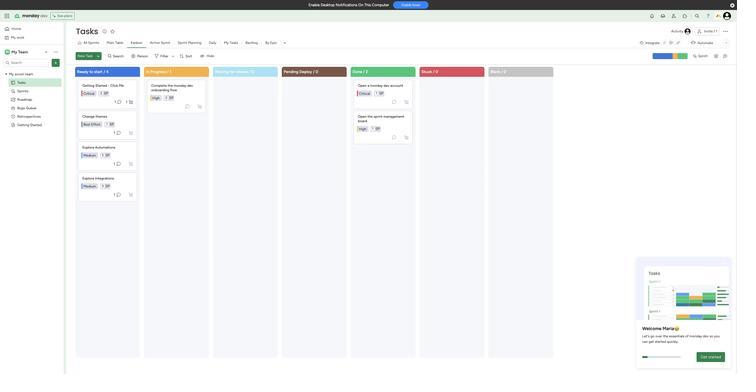 Task type: locate. For each thing, give the bounding box(es) containing it.
1 horizontal spatial 2
[[165, 96, 167, 100]]

2 horizontal spatial sprint
[[698, 54, 708, 58]]

1 horizontal spatial options image
[[723, 28, 729, 34]]

/ right deploy
[[313, 69, 315, 74]]

go
[[650, 335, 654, 339]]

2 sp down flow
[[165, 96, 173, 100]]

medium for integrations
[[83, 184, 96, 188]]

to
[[89, 69, 93, 74]]

0 vertical spatial sprints
[[88, 41, 99, 45]]

2 vertical spatial 2
[[165, 96, 167, 100]]

0 right the stuck
[[436, 69, 438, 74]]

1 vertical spatial explore
[[82, 176, 94, 181]]

medium down explore integrations
[[83, 184, 96, 188]]

automations
[[95, 145, 115, 150]]

1 sp down open a monday dev account
[[376, 91, 383, 95]]

sp for change themes
[[110, 122, 114, 126]]

sp down the -
[[104, 91, 108, 95]]

1 horizontal spatial started
[[95, 83, 107, 88]]

0 horizontal spatial 2
[[100, 91, 102, 95]]

enable
[[309, 3, 320, 7], [401, 3, 412, 7]]

open up board
[[358, 114, 367, 119]]

0 horizontal spatial sprints
[[17, 89, 28, 93]]

open for open the sprint management board
[[358, 114, 367, 119]]

arrow down image
[[170, 53, 176, 59]]

0 horizontal spatial started
[[655, 340, 666, 344]]

review
[[236, 69, 248, 74]]

workspace selection element
[[5, 49, 29, 55]]

2 vertical spatial tasks
[[17, 80, 26, 85]]

1 vertical spatial tasks
[[230, 41, 238, 45]]

sprint inside sprint "button"
[[698, 54, 708, 58]]

2 sp for the
[[165, 96, 173, 100]]

getting started
[[17, 123, 42, 127]]

0 vertical spatial 1 sp
[[376, 91, 383, 95]]

1 vertical spatial getting
[[17, 123, 29, 127]]

notifications image
[[649, 13, 654, 18]]

open
[[358, 83, 367, 88], [358, 114, 367, 119]]

started inside row group
[[95, 83, 107, 88]]

welcome maria🤩
[[642, 326, 679, 332]]

0 vertical spatial started
[[655, 340, 666, 344]]

1 horizontal spatial critical
[[359, 91, 370, 96]]

/ inside invite / 1 'button'
[[714, 29, 715, 33]]

2 right done
[[366, 69, 368, 74]]

medium for automations
[[83, 153, 96, 157]]

2 sp down getting started - click me
[[100, 91, 108, 95]]

critical for to
[[83, 91, 94, 96]]

1 horizontal spatial high
[[359, 127, 366, 131]]

get started button
[[697, 352, 725, 362]]

list box containing getting started - click me
[[78, 78, 137, 202]]

filter button
[[152, 52, 176, 60]]

options image down workspace options 'image'
[[53, 60, 58, 65]]

0 vertical spatial the
[[168, 83, 173, 88]]

stuck
[[422, 69, 432, 74]]

sp down "open the sprint management board"
[[376, 127, 380, 131]]

started down retrospectives
[[30, 123, 42, 127]]

0 horizontal spatial getting
[[17, 123, 29, 127]]

sprint inside active sprint button
[[161, 41, 170, 45]]

1 open from the top
[[358, 83, 367, 88]]

1 sp down themes
[[106, 122, 114, 126]]

dapulse close image
[[730, 3, 735, 8]]

public board image
[[11, 80, 15, 85]]

all sprints
[[83, 41, 99, 45]]

retrospectives
[[17, 114, 41, 119]]

sort
[[185, 54, 192, 58]]

monday inside let's go over the essentials of monday dev so you can get started quickly.
[[689, 335, 702, 339]]

my left the work
[[11, 35, 16, 40]]

lottie animation element
[[636, 257, 731, 322]]

0 horizontal spatial list box
[[0, 69, 64, 197]]

row group
[[74, 67, 556, 374]]

1
[[716, 29, 717, 33], [170, 69, 171, 74], [376, 91, 377, 95], [114, 100, 116, 104], [126, 100, 127, 104], [106, 122, 108, 126], [372, 127, 374, 131], [114, 131, 115, 135], [114, 162, 115, 166], [114, 193, 115, 197]]

options image
[[723, 28, 729, 34], [53, 60, 58, 65]]

0 horizontal spatial critical
[[83, 91, 94, 96]]

enable desktop notifications on this computer
[[309, 3, 389, 7]]

1 critical from the left
[[83, 91, 94, 96]]

1 horizontal spatial sprints
[[88, 41, 99, 45]]

my inside the 'workspace selection' element
[[11, 50, 17, 54]]

the for in progress
[[168, 83, 173, 88]]

on
[[358, 3, 363, 7]]

sprints right all
[[88, 41, 99, 45]]

the inside let's go over the essentials of monday dev so you can get started quickly.
[[663, 335, 668, 339]]

0 horizontal spatial enable
[[309, 3, 320, 7]]

explore for explore automations
[[82, 145, 94, 150]]

integrate
[[645, 41, 660, 45]]

0 horizontal spatial high
[[152, 96, 160, 100]]

enable inside button
[[401, 3, 412, 7]]

kanban button
[[127, 39, 146, 47]]

sp right 3 on the left of the page
[[105, 184, 110, 188]]

daily button
[[205, 39, 220, 47]]

1 vertical spatial high
[[359, 127, 366, 131]]

search everything image
[[695, 13, 700, 18]]

Search field
[[111, 53, 126, 60]]

sprint right active
[[161, 41, 170, 45]]

sp right effort
[[110, 122, 114, 126]]

open a monday dev account
[[358, 83, 403, 88]]

1 horizontal spatial tasks
[[76, 26, 98, 37]]

tasks left backlog
[[230, 41, 238, 45]]

2 vertical spatial the
[[663, 335, 668, 339]]

critical
[[83, 91, 94, 96], [359, 91, 370, 96]]

1 vertical spatial medium
[[83, 184, 96, 188]]

0 right deploy
[[316, 69, 318, 74]]

started left the -
[[95, 83, 107, 88]]

0 vertical spatial 2 sp
[[100, 91, 108, 95]]

change
[[82, 114, 95, 119]]

0 right "review"
[[251, 69, 254, 74]]

0 right blank
[[504, 69, 506, 74]]

help image
[[706, 13, 711, 18]]

explore for explore integrations
[[82, 176, 94, 181]]

started for getting started - click me
[[95, 83, 107, 88]]

4 0 from the left
[[504, 69, 506, 74]]

2 horizontal spatial list box
[[354, 78, 413, 144]]

the left sprint
[[367, 114, 373, 119]]

of
[[685, 335, 689, 339]]

board
[[358, 119, 367, 123]]

started down "over"
[[655, 340, 666, 344]]

2 horizontal spatial the
[[663, 335, 668, 339]]

see
[[57, 14, 63, 18]]

1 vertical spatial sprints
[[17, 89, 28, 93]]

sprint
[[374, 114, 383, 119]]

critical for /
[[359, 91, 370, 96]]

me
[[119, 83, 124, 88]]

activity button
[[669, 27, 693, 35]]

0 vertical spatial getting
[[82, 83, 94, 88]]

the inside complete the monday dev onboarding flow
[[168, 83, 173, 88]]

the up flow
[[168, 83, 173, 88]]

bugs
[[17, 106, 25, 110]]

/
[[714, 29, 715, 33], [104, 69, 105, 74], [167, 69, 169, 74], [249, 69, 250, 74], [313, 69, 315, 74], [363, 69, 365, 74], [433, 69, 435, 74], [501, 69, 503, 74]]

1 vertical spatial started
[[708, 355, 721, 360]]

list box
[[0, 69, 64, 197], [78, 78, 137, 202], [354, 78, 413, 144]]

start
[[94, 69, 103, 74]]

sp for getting started - click me
[[104, 91, 108, 95]]

workspace image
[[5, 49, 10, 55]]

effort
[[91, 122, 100, 127]]

2 medium from the top
[[83, 184, 96, 188]]

this
[[364, 3, 371, 7]]

high down board
[[359, 127, 366, 131]]

invite / 1 button
[[695, 27, 720, 35]]

sp for complete the monday dev onboarding flow
[[169, 96, 173, 100]]

select product image
[[4, 13, 9, 18]]

sprint for sprint planning
[[178, 41, 187, 45]]

home
[[11, 27, 21, 31]]

started
[[655, 340, 666, 344], [708, 355, 721, 360]]

now!
[[412, 3, 420, 7]]

sprints up roadmap
[[17, 89, 28, 93]]

my
[[11, 35, 16, 40], [224, 41, 229, 45], [11, 50, 17, 54], [9, 72, 14, 76]]

open inside "open the sprint management board"
[[358, 114, 367, 119]]

0 vertical spatial 2
[[366, 69, 368, 74]]

sprints
[[88, 41, 99, 45], [17, 89, 28, 93]]

the for open a monday dev account
[[367, 114, 373, 119]]

my right 'daily'
[[224, 41, 229, 45]]

workspace options image
[[53, 49, 58, 54]]

medium down explore automations
[[83, 153, 96, 157]]

1 vertical spatial 2
[[100, 91, 102, 95]]

critical down getting started - click me
[[83, 91, 94, 96]]

explore automations
[[82, 145, 115, 150]]

blank
[[490, 69, 500, 74]]

enable left desktop
[[309, 3, 320, 7]]

team
[[25, 72, 33, 76]]

my right workspace 'image'
[[11, 50, 17, 54]]

the inside "open the sprint management board"
[[367, 114, 373, 119]]

high down onboarding
[[152, 96, 160, 100]]

dapulse integrations image
[[640, 41, 643, 45]]

epic
[[270, 41, 277, 45]]

list box containing open a monday dev account
[[354, 78, 413, 144]]

active sprint
[[150, 41, 170, 45]]

1 horizontal spatial sprint
[[178, 41, 187, 45]]

row group containing ready to start
[[74, 67, 556, 374]]

0 vertical spatial explore
[[82, 145, 94, 150]]

progress
[[150, 69, 166, 74]]

getting down to
[[82, 83, 94, 88]]

getting right public board image
[[17, 123, 29, 127]]

1 horizontal spatial getting
[[82, 83, 94, 88]]

1 vertical spatial 1 sp
[[106, 122, 114, 126]]

my work
[[11, 35, 24, 40]]

/ right blank
[[501, 69, 503, 74]]

1 sp
[[376, 91, 383, 95], [106, 122, 114, 126], [372, 127, 380, 131]]

2 0 from the left
[[316, 69, 318, 74]]

dev inside let's go over the essentials of monday dev so you can get started quickly.
[[703, 335, 709, 339]]

option
[[0, 70, 64, 71]]

the right "over"
[[663, 335, 668, 339]]

getting for getting started
[[17, 123, 29, 127]]

1 sp down "open the sprint management board"
[[372, 127, 380, 131]]

sp down open a monday dev account
[[379, 91, 383, 95]]

options image up collapse board header image
[[723, 28, 729, 34]]

sprints inside all sprints 'button'
[[88, 41, 99, 45]]

1 vertical spatial 2 sp
[[165, 96, 173, 100]]

enable left now!
[[401, 3, 412, 7]]

invite / 1
[[704, 29, 717, 33]]

dev inside complete the monday dev onboarding flow
[[187, 83, 193, 88]]

monday dev
[[22, 13, 48, 19]]

progress bar
[[642, 356, 648, 358]]

v2 search image
[[108, 53, 111, 59]]

get
[[701, 355, 707, 360]]

sp for open a monday dev account
[[379, 91, 383, 95]]

2 vertical spatial 1 sp
[[372, 127, 380, 131]]

1 medium from the top
[[83, 153, 96, 157]]

waiting for review / 0
[[215, 69, 254, 74]]

my right the caret down icon on the top left of the page
[[9, 72, 14, 76]]

lottie animation image
[[636, 259, 731, 322]]

0
[[251, 69, 254, 74], [316, 69, 318, 74], [436, 69, 438, 74], [504, 69, 506, 74]]

caret down image
[[5, 72, 7, 76]]

my for my team
[[11, 50, 17, 54]]

getting started - click me
[[82, 83, 124, 88]]

sprint left planning
[[178, 41, 187, 45]]

0 horizontal spatial the
[[168, 83, 173, 88]]

2 open from the top
[[358, 114, 367, 119]]

2 horizontal spatial tasks
[[230, 41, 238, 45]]

notifications
[[336, 3, 357, 7]]

/ right "invite"
[[714, 29, 715, 33]]

1 vertical spatial the
[[367, 114, 373, 119]]

1 horizontal spatial started
[[708, 355, 721, 360]]

change themes
[[82, 114, 107, 119]]

0 vertical spatial medium
[[83, 153, 96, 157]]

1 horizontal spatial enable
[[401, 3, 412, 7]]

monday
[[22, 13, 39, 19], [174, 83, 186, 88], [370, 83, 383, 88], [689, 335, 702, 339]]

2 down onboarding
[[165, 96, 167, 100]]

my tasks
[[224, 41, 238, 45]]

1 explore from the top
[[82, 145, 94, 150]]

0 vertical spatial high
[[152, 96, 160, 100]]

2 critical from the left
[[359, 91, 370, 96]]

enable now!
[[401, 3, 420, 7]]

2 down getting started - click me
[[100, 91, 102, 95]]

tasks up all
[[76, 26, 98, 37]]

monday up flow
[[174, 83, 186, 88]]

0 vertical spatial open
[[358, 83, 367, 88]]

sp right 5
[[106, 153, 110, 157]]

2 explore from the top
[[82, 176, 94, 181]]

1 vertical spatial open
[[358, 114, 367, 119]]

0 horizontal spatial sprint
[[161, 41, 170, 45]]

0 horizontal spatial options image
[[53, 60, 58, 65]]

new task
[[78, 54, 93, 58]]

getting for getting started - click me
[[82, 83, 94, 88]]

1 horizontal spatial the
[[367, 114, 373, 119]]

open left a
[[358, 83, 367, 88]]

0 vertical spatial started
[[95, 83, 107, 88]]

sprint down automate
[[698, 54, 708, 58]]

roadmap
[[17, 97, 32, 102]]

main
[[107, 41, 114, 45]]

1 vertical spatial options image
[[53, 60, 58, 65]]

in
[[146, 69, 149, 74]]

explore left 'integrations'
[[82, 176, 94, 181]]

explore left the automations
[[82, 145, 94, 150]]

high for in progress
[[152, 96, 160, 100]]

enable now! button
[[393, 1, 429, 9]]

critical down a
[[359, 91, 370, 96]]

1 vertical spatial started
[[30, 123, 42, 127]]

list box containing my scrum team
[[0, 69, 64, 197]]

tasks right public board icon
[[17, 80, 26, 85]]

for
[[230, 69, 235, 74]]

sprint inside sprint planning button
[[178, 41, 187, 45]]

1 horizontal spatial 2 sp
[[165, 96, 173, 100]]

1 horizontal spatial list box
[[78, 78, 137, 202]]

5 sp
[[102, 153, 110, 157]]

started right get
[[708, 355, 721, 360]]

new
[[78, 54, 85, 58]]

see plans button
[[51, 12, 75, 20]]

Tasks field
[[75, 26, 99, 37]]

sp down flow
[[169, 96, 173, 100]]

onboarding
[[151, 88, 169, 92]]

show board description image
[[102, 29, 108, 34]]

/ left "4"
[[104, 69, 105, 74]]

0 horizontal spatial started
[[30, 123, 42, 127]]

0 horizontal spatial 2 sp
[[100, 91, 108, 95]]

monday right the of
[[689, 335, 702, 339]]

public board image
[[11, 123, 15, 127]]

0 vertical spatial tasks
[[76, 26, 98, 37]]

sp for explore integrations
[[105, 184, 110, 188]]



Task type: describe. For each thing, give the bounding box(es) containing it.
/ right the stuck
[[433, 69, 435, 74]]

sprint button
[[691, 52, 710, 60]]

/ right progress
[[167, 69, 169, 74]]

complete
[[151, 83, 167, 88]]

management
[[383, 114, 404, 119]]

sort button
[[177, 52, 195, 60]]

list box for done
[[354, 78, 413, 144]]

5
[[102, 153, 104, 157]]

sprint planning
[[178, 41, 201, 45]]

planning
[[188, 41, 201, 45]]

monday up the home button
[[22, 13, 39, 19]]

done / 2
[[353, 69, 368, 74]]

sprint for sprint
[[698, 54, 708, 58]]

2 for complete the monday dev onboarding flow
[[165, 96, 167, 100]]

0 horizontal spatial tasks
[[17, 80, 26, 85]]

integrations
[[95, 176, 114, 181]]

add view image
[[284, 41, 286, 45]]

my team
[[11, 50, 28, 54]]

/ right done
[[363, 69, 365, 74]]

work
[[17, 35, 24, 40]]

table
[[115, 41, 123, 45]]

2 for getting started - click me
[[100, 91, 102, 95]]

backlog
[[246, 41, 258, 45]]

angle down image
[[97, 54, 99, 58]]

backlog button
[[242, 39, 262, 47]]

my for my tasks
[[224, 41, 229, 45]]

apps image
[[682, 13, 687, 18]]

complete the monday dev onboarding flow
[[151, 83, 194, 92]]

started for getting started
[[30, 123, 42, 127]]

enable for enable desktop notifications on this computer
[[309, 3, 320, 7]]

main table
[[107, 41, 123, 45]]

by epic button
[[262, 39, 281, 47]]

invite
[[704, 29, 713, 33]]

can
[[642, 340, 648, 344]]

1 0 from the left
[[251, 69, 254, 74]]

started inside let's go over the essentials of monday dev so you can get started quickly.
[[655, 340, 666, 344]]

2 horizontal spatial 2
[[366, 69, 368, 74]]

0 vertical spatial options image
[[723, 28, 729, 34]]

ready to start / 4
[[77, 69, 109, 74]]

4
[[106, 69, 109, 74]]

3 sp
[[102, 184, 110, 188]]

person button
[[129, 52, 151, 60]]

2 sp for started
[[100, 91, 108, 95]]

queue
[[26, 106, 36, 110]]

get
[[649, 340, 654, 344]]

let's
[[642, 335, 650, 339]]

in progress / 1
[[146, 69, 171, 74]]

monday right a
[[370, 83, 383, 88]]

deploy
[[299, 69, 312, 74]]

over
[[655, 335, 662, 339]]

home button
[[3, 25, 54, 33]]

list box for ready to start
[[78, 78, 137, 202]]

daily
[[209, 41, 216, 45]]

pending
[[284, 69, 298, 74]]

stuck / 0
[[422, 69, 438, 74]]

/ right "review"
[[249, 69, 250, 74]]

autopilot image
[[691, 39, 695, 46]]

hide
[[207, 54, 214, 58]]

flow
[[170, 88, 177, 92]]

monday inside complete the monday dev onboarding flow
[[174, 83, 186, 88]]

team
[[18, 50, 28, 54]]

collapse board header image
[[724, 41, 728, 45]]

account
[[390, 83, 403, 88]]

ready
[[77, 69, 88, 74]]

bugs queue
[[17, 106, 36, 110]]

person
[[137, 54, 148, 58]]

blank / 0
[[490, 69, 506, 74]]

task
[[86, 54, 93, 58]]

let's go over the essentials of monday dev so you can get started quickly.
[[642, 335, 720, 344]]

3 0 from the left
[[436, 69, 438, 74]]

hide button
[[197, 52, 217, 60]]

so
[[709, 335, 713, 339]]

click
[[110, 83, 118, 88]]

add to favorites image
[[110, 29, 115, 34]]

tasks inside button
[[230, 41, 238, 45]]

essentials
[[669, 335, 684, 339]]

maria williams image
[[723, 12, 731, 20]]

best effort
[[83, 122, 100, 127]]

quickly.
[[667, 340, 679, 344]]

1 sp for ready to start / 4
[[106, 122, 114, 126]]

computer
[[372, 3, 389, 7]]

you
[[714, 335, 720, 339]]

main table button
[[103, 39, 127, 47]]

my for my work
[[11, 35, 16, 40]]

filter
[[160, 54, 168, 58]]

automate
[[697, 41, 713, 45]]

active sprint button
[[146, 39, 174, 47]]

enable for enable now!
[[401, 3, 412, 7]]

by epic
[[265, 41, 277, 45]]

1 inside 'button'
[[716, 29, 717, 33]]

activity
[[671, 29, 683, 33]]

Search in workspace field
[[10, 60, 42, 66]]

by
[[265, 41, 269, 45]]

close image
[[723, 261, 728, 266]]

see plans
[[57, 14, 72, 18]]

high for open a monday dev account
[[359, 127, 366, 131]]

sp for explore automations
[[106, 153, 110, 157]]

maria🤩
[[663, 326, 679, 332]]

waiting
[[215, 69, 229, 74]]

inbox image
[[660, 13, 665, 18]]

-
[[108, 83, 109, 88]]

1 sp for done / 2
[[372, 127, 380, 131]]

best
[[83, 122, 90, 127]]

my for my scrum team
[[9, 72, 14, 76]]

sprint planning button
[[174, 39, 205, 47]]

open the sprint management board
[[358, 114, 405, 123]]

started inside button
[[708, 355, 721, 360]]

active
[[150, 41, 160, 45]]

invite members image
[[671, 13, 676, 18]]

themes
[[95, 114, 107, 119]]

open for open a monday dev account
[[358, 83, 367, 88]]

sp for open the sprint management board
[[376, 127, 380, 131]]



Task type: vqa. For each thing, say whether or not it's contained in the screenshot.


